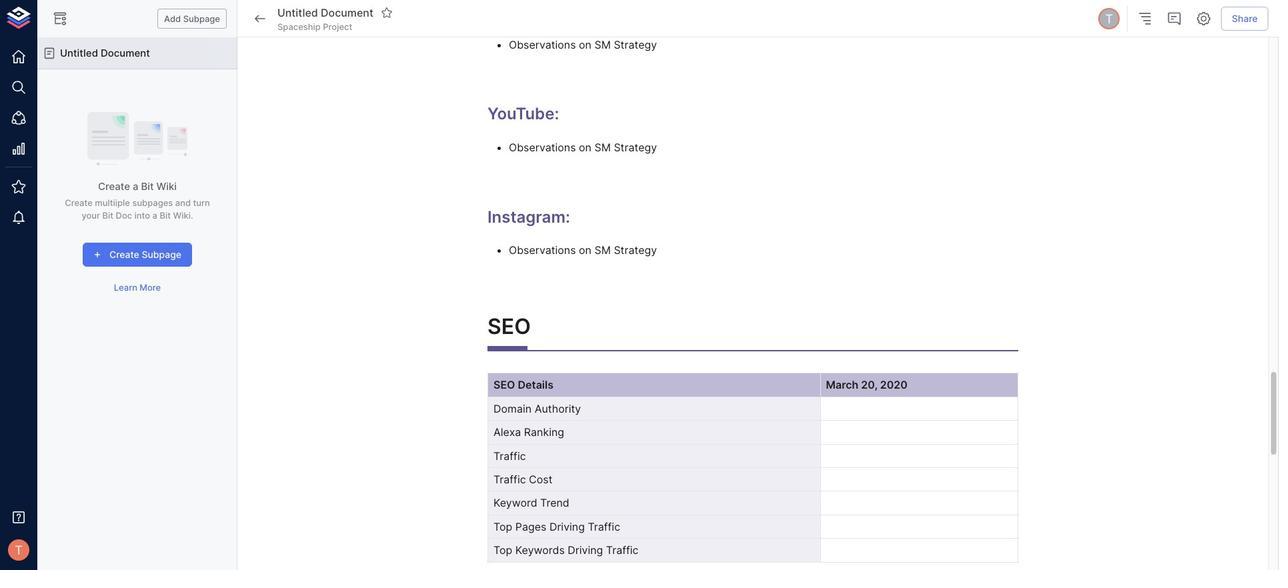 Task type: describe. For each thing, give the bounding box(es) containing it.
2020
[[880, 379, 908, 392]]

1 vertical spatial create
[[65, 198, 93, 208]]

1 horizontal spatial untitled document
[[278, 6, 374, 19]]

trend
[[540, 497, 570, 510]]

1 horizontal spatial t
[[1106, 11, 1114, 26]]

project
[[323, 21, 352, 32]]

create for subpage
[[109, 249, 139, 260]]

add subpage button
[[157, 8, 227, 29]]

1 sm from the top
[[595, 38, 611, 51]]

1 horizontal spatial a
[[153, 210, 157, 221]]

create subpage button
[[83, 243, 192, 267]]

3 strategy from the top
[[614, 244, 657, 257]]

your
[[82, 210, 100, 221]]

1 observations from the top
[[509, 38, 576, 51]]

1 on from the top
[[579, 38, 592, 51]]

domain
[[494, 402, 532, 416]]

0 vertical spatial document
[[321, 6, 374, 19]]

wiki.
[[173, 210, 193, 221]]

seo for seo details
[[494, 379, 515, 392]]

comments image
[[1167, 11, 1183, 27]]

ranking
[[524, 426, 564, 439]]

top pages driving traffic
[[494, 520, 620, 534]]

spaceship project link
[[278, 21, 352, 33]]

hide wiki image
[[52, 11, 68, 27]]

3 sm from the top
[[595, 244, 611, 257]]

3 on from the top
[[579, 244, 592, 257]]

add
[[164, 13, 181, 24]]

top for top keywords driving traffic
[[494, 544, 513, 557]]

details
[[518, 379, 554, 392]]

driving for keywords
[[568, 544, 603, 557]]

2 observations on sm strategy from the top
[[509, 141, 657, 154]]

3 observations on sm strategy from the top
[[509, 244, 657, 257]]

0 vertical spatial t button
[[1097, 6, 1122, 31]]

pages
[[516, 520, 547, 534]]

0 horizontal spatial t button
[[4, 536, 33, 565]]

and
[[175, 198, 191, 208]]

youtube:
[[488, 104, 559, 124]]

alexa
[[494, 426, 521, 439]]

create a bit wiki create multiiple subpages and turn your bit doc into a bit wiki.
[[65, 180, 210, 221]]

into
[[134, 210, 150, 221]]

share
[[1232, 13, 1258, 24]]

keyword trend
[[494, 497, 570, 510]]

1 observations on sm strategy from the top
[[509, 38, 657, 51]]

untitled document link
[[37, 37, 237, 69]]

domain authority
[[494, 402, 581, 416]]

table of contents image
[[1138, 11, 1154, 27]]

learn more button
[[111, 278, 164, 298]]

2 horizontal spatial bit
[[160, 210, 171, 221]]

20,
[[861, 379, 878, 392]]

add subpage
[[164, 13, 220, 24]]



Task type: vqa. For each thing, say whether or not it's contained in the screenshot.
topmost seo
yes



Task type: locate. For each thing, give the bounding box(es) containing it.
0 horizontal spatial untitled document
[[60, 47, 150, 59]]

1 vertical spatial top
[[494, 544, 513, 557]]

0 vertical spatial driving
[[550, 520, 585, 534]]

march
[[826, 379, 859, 392]]

2 sm from the top
[[595, 141, 611, 154]]

1 vertical spatial a
[[153, 210, 157, 221]]

2 strategy from the top
[[614, 141, 657, 154]]

a
[[133, 180, 138, 193], [153, 210, 157, 221]]

driving up top keywords driving traffic
[[550, 520, 585, 534]]

0 horizontal spatial document
[[101, 47, 150, 59]]

learn more
[[114, 282, 161, 293]]

2 vertical spatial sm
[[595, 244, 611, 257]]

1 vertical spatial untitled document
[[60, 47, 150, 59]]

create inside create subpage button
[[109, 249, 139, 260]]

observations on sm strategy
[[509, 38, 657, 51], [509, 141, 657, 154], [509, 244, 657, 257]]

driving down top pages driving traffic
[[568, 544, 603, 557]]

share button
[[1222, 7, 1269, 31]]

seo details
[[494, 379, 554, 392]]

1 top from the top
[[494, 520, 513, 534]]

a up the subpages
[[133, 180, 138, 193]]

multiiple
[[95, 198, 130, 208]]

0 vertical spatial subpage
[[183, 13, 220, 24]]

1 vertical spatial sm
[[595, 141, 611, 154]]

top for top pages driving traffic
[[494, 520, 513, 534]]

2 observations from the top
[[509, 141, 576, 154]]

0 vertical spatial t
[[1106, 11, 1114, 26]]

bit down multiiple at left top
[[102, 210, 113, 221]]

0 vertical spatial observations
[[509, 38, 576, 51]]

1 vertical spatial document
[[101, 47, 150, 59]]

1 horizontal spatial bit
[[141, 180, 154, 193]]

1 vertical spatial seo
[[494, 379, 515, 392]]

go back image
[[252, 11, 268, 27]]

subpage for add subpage
[[183, 13, 220, 24]]

document
[[321, 6, 374, 19], [101, 47, 150, 59]]

2 vertical spatial observations
[[509, 244, 576, 257]]

1 vertical spatial subpage
[[142, 249, 182, 260]]

0 vertical spatial create
[[98, 180, 130, 193]]

0 vertical spatial strategy
[[614, 38, 657, 51]]

a down the subpages
[[153, 210, 157, 221]]

turn
[[193, 198, 210, 208]]

seo up domain
[[494, 379, 515, 392]]

seo for seo
[[488, 314, 531, 340]]

strategy
[[614, 38, 657, 51], [614, 141, 657, 154], [614, 244, 657, 257]]

2 vertical spatial on
[[579, 244, 592, 257]]

spaceship project
[[278, 21, 352, 32]]

subpage
[[183, 13, 220, 24], [142, 249, 182, 260]]

subpage inside 'add subpage' "button"
[[183, 13, 220, 24]]

top keywords driving traffic
[[494, 544, 639, 557]]

0 vertical spatial seo
[[488, 314, 531, 340]]

2 vertical spatial create
[[109, 249, 139, 260]]

untitled down hide wiki image
[[60, 47, 98, 59]]

0 vertical spatial a
[[133, 180, 138, 193]]

sm
[[595, 38, 611, 51], [595, 141, 611, 154], [595, 244, 611, 257]]

keyword
[[494, 497, 537, 510]]

0 vertical spatial untitled document
[[278, 6, 374, 19]]

untitled document
[[278, 6, 374, 19], [60, 47, 150, 59]]

observations
[[509, 38, 576, 51], [509, 141, 576, 154], [509, 244, 576, 257]]

1 vertical spatial untitled
[[60, 47, 98, 59]]

spaceship
[[278, 21, 321, 32]]

bit
[[141, 180, 154, 193], [102, 210, 113, 221], [160, 210, 171, 221]]

settings image
[[1196, 11, 1212, 27]]

seo
[[488, 314, 531, 340], [494, 379, 515, 392]]

instagram:
[[488, 207, 570, 227]]

0 vertical spatial observations on sm strategy
[[509, 38, 657, 51]]

0 horizontal spatial untitled
[[60, 47, 98, 59]]

learn
[[114, 282, 137, 293]]

top left keywords
[[494, 544, 513, 557]]

doc
[[116, 210, 132, 221]]

driving for pages
[[550, 520, 585, 534]]

0 horizontal spatial subpage
[[142, 249, 182, 260]]

create up multiiple at left top
[[98, 180, 130, 193]]

alexa ranking
[[494, 426, 564, 439]]

3 observations from the top
[[509, 244, 576, 257]]

untitled
[[278, 6, 318, 19], [60, 47, 98, 59]]

0 vertical spatial top
[[494, 520, 513, 534]]

cost
[[529, 473, 553, 486]]

1 vertical spatial on
[[579, 141, 592, 154]]

top
[[494, 520, 513, 534], [494, 544, 513, 557]]

bit up the subpages
[[141, 180, 154, 193]]

create subpage
[[109, 249, 182, 260]]

untitled document up spaceship project
[[278, 6, 374, 19]]

2 on from the top
[[579, 141, 592, 154]]

create for a
[[98, 180, 130, 193]]

traffic cost
[[494, 473, 553, 486]]

keywords
[[516, 544, 565, 557]]

1 horizontal spatial t button
[[1097, 6, 1122, 31]]

driving
[[550, 520, 585, 534], [568, 544, 603, 557]]

subpage up the more
[[142, 249, 182, 260]]

1 horizontal spatial untitled
[[278, 6, 318, 19]]

create up learn
[[109, 249, 139, 260]]

bit down the subpages
[[160, 210, 171, 221]]

0 horizontal spatial a
[[133, 180, 138, 193]]

wiki
[[157, 180, 177, 193]]

0 vertical spatial on
[[579, 38, 592, 51]]

1 strategy from the top
[[614, 38, 657, 51]]

t button
[[1097, 6, 1122, 31], [4, 536, 33, 565]]

march 20, 2020
[[826, 379, 908, 392]]

1 vertical spatial driving
[[568, 544, 603, 557]]

1 vertical spatial strategy
[[614, 141, 657, 154]]

traffic
[[494, 449, 526, 463], [494, 473, 526, 486], [588, 520, 620, 534], [606, 544, 639, 557]]

2 top from the top
[[494, 544, 513, 557]]

top down keyword
[[494, 520, 513, 534]]

1 vertical spatial observations
[[509, 141, 576, 154]]

more
[[140, 282, 161, 293]]

1 vertical spatial t
[[15, 543, 23, 558]]

untitled document down hide wiki image
[[60, 47, 150, 59]]

t
[[1106, 11, 1114, 26], [15, 543, 23, 558]]

subpage right add
[[183, 13, 220, 24]]

0 vertical spatial sm
[[595, 38, 611, 51]]

0 horizontal spatial t
[[15, 543, 23, 558]]

create
[[98, 180, 130, 193], [65, 198, 93, 208], [109, 249, 139, 260]]

seo up seo details
[[488, 314, 531, 340]]

1 horizontal spatial document
[[321, 6, 374, 19]]

0 vertical spatial untitled
[[278, 6, 318, 19]]

2 vertical spatial observations on sm strategy
[[509, 244, 657, 257]]

1 horizontal spatial subpage
[[183, 13, 220, 24]]

on
[[579, 38, 592, 51], [579, 141, 592, 154], [579, 244, 592, 257]]

create up your on the left of page
[[65, 198, 93, 208]]

authority
[[535, 402, 581, 416]]

1 vertical spatial t button
[[4, 536, 33, 565]]

2 vertical spatial strategy
[[614, 244, 657, 257]]

1 vertical spatial observations on sm strategy
[[509, 141, 657, 154]]

subpage for create subpage
[[142, 249, 182, 260]]

untitled up spaceship
[[278, 6, 318, 19]]

subpage inside create subpage button
[[142, 249, 182, 260]]

favorite image
[[381, 7, 393, 19]]

subpages
[[132, 198, 173, 208]]

0 horizontal spatial bit
[[102, 210, 113, 221]]



